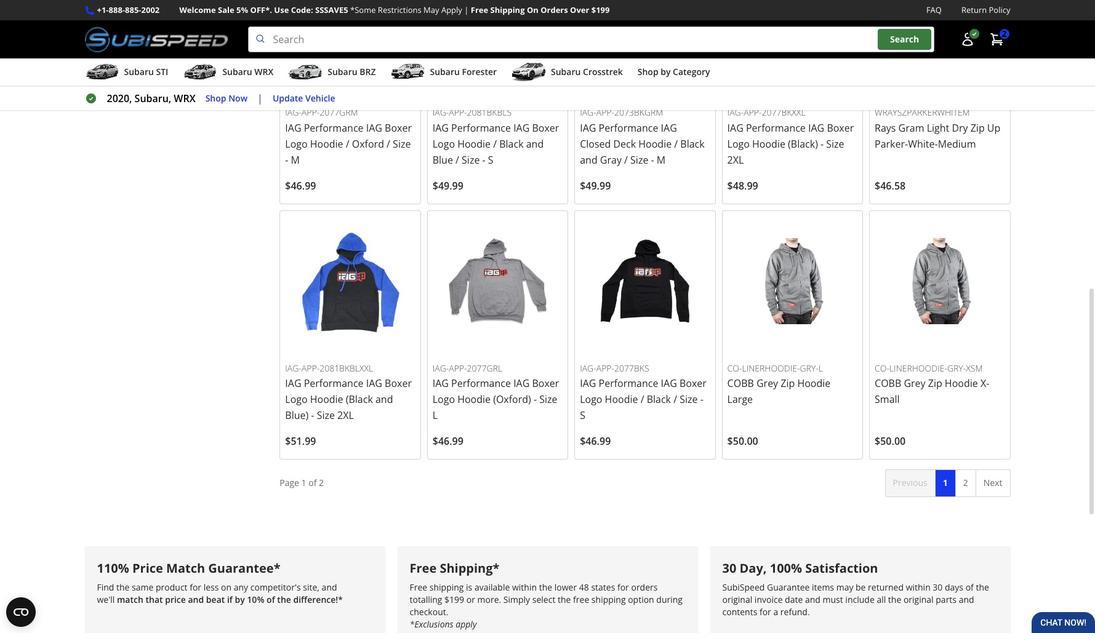 Task type: describe. For each thing, give the bounding box(es) containing it.
linerhoodie- for cobb grey zip hoodie x- small
[[890, 363, 948, 374]]

$49.99 for gray
[[580, 179, 611, 193]]

app- for iag performance iag closed deck hoodie / black and gray  / size - m
[[597, 107, 615, 118]]

- inside iag-app-2073bkgrm iag performance iag closed deck hoodie / black and gray  / size - m
[[651, 153, 655, 167]]

boxer for iag performance iag boxer logo hoodie (black) - size 2xl
[[828, 121, 855, 135]]

include
[[846, 594, 875, 606]]

use
[[274, 4, 289, 15]]

2020, subaru, wrx
[[107, 92, 196, 105]]

select
[[533, 594, 556, 606]]

iag performance iag boxer logo hoodie / oxford / size - m image
[[285, 0, 416, 90]]

1 vertical spatial wrx
[[174, 92, 196, 105]]

0 horizontal spatial of
[[267, 594, 275, 606]]

open widget image
[[6, 598, 36, 628]]

48
[[580, 582, 589, 594]]

size inside iag-app-2081bkblxxl iag performance iag boxer logo hoodie (black and blue) - size 2xl
[[317, 409, 335, 423]]

885-
[[125, 4, 141, 15]]

free shipping* free shipping is available within the lower 48 states for orders totalling $199 or more. simply select the free shipping option during checkout. *exclusions apply
[[410, 561, 683, 631]]

and inside iag-app-2073bkgrm iag performance iag closed deck hoodie / black and gray  / size - m
[[580, 153, 598, 167]]

*exclusions
[[410, 619, 454, 631]]

page
[[280, 478, 299, 489]]

price
[[132, 561, 163, 577]]

shop for shop now
[[206, 92, 226, 104]]

0 vertical spatial 2 button
[[984, 27, 1011, 52]]

and down the days
[[960, 594, 975, 606]]

orders
[[541, 4, 568, 15]]

deck
[[614, 137, 636, 151]]

1 horizontal spatial |
[[465, 4, 469, 15]]

subaru wrx button
[[183, 61, 274, 86]]

update
[[273, 92, 303, 104]]

simply
[[504, 594, 531, 606]]

boxer for iag performance iag boxer logo hoodie (black and blue) - size 2xl
[[385, 377, 412, 391]]

and inside iag-app-2081bkbls iag performance iag boxer logo hoodie / black and blue / size - s
[[527, 137, 544, 151]]

- inside iag-app-2077bkxxl iag performance iag boxer logo hoodie (black) - size 2xl
[[821, 137, 824, 151]]

performance for iag performance iag boxer logo hoodie / black / size - s
[[599, 377, 659, 391]]

lower
[[555, 582, 577, 594]]

iag- for iag performance iag closed deck hoodie / black and gray  / size - m
[[580, 107, 597, 118]]

performance for iag performance iag boxer logo hoodie (black) - size 2xl
[[747, 121, 806, 135]]

day,
[[740, 561, 767, 577]]

zip for cobb grey zip hoodie large
[[781, 377, 796, 391]]

*some restrictions may apply | free shipping on orders over $199
[[351, 4, 610, 15]]

iag- for iag performance iag boxer logo hoodie (black and blue) - size 2xl
[[285, 363, 302, 374]]

crosstrek
[[583, 66, 623, 78]]

subaru for subaru forester
[[430, 66, 460, 78]]

return
[[962, 4, 988, 15]]

shop now
[[206, 92, 248, 104]]

hoodie for iag performance iag boxer logo hoodie (oxford) - size l
[[458, 393, 491, 407]]

match that price and beat if by 10% of the difference!*
[[117, 594, 343, 606]]

boxer for iag performance iag boxer logo hoodie (oxford) - size l
[[533, 377, 560, 391]]

black for s
[[500, 137, 524, 151]]

medium
[[939, 137, 977, 151]]

hoodie inside iag performance iag boxer logo hoodie / oxford / size - m
[[310, 137, 344, 151]]

subaru for subaru crosstrek
[[551, 66, 581, 78]]

s inside iag-app-2081bkbls iag performance iag boxer logo hoodie / black and blue / size - s
[[488, 153, 494, 167]]

0 horizontal spatial 2
[[319, 478, 324, 489]]

+1-888-885-2002 link
[[97, 4, 160, 17]]

performance for iag performance iag boxer logo hoodie (black and blue) - size 2xl
[[304, 377, 364, 391]]

blue
[[433, 153, 453, 167]]

guarantee*
[[208, 561, 281, 577]]

a subaru brz thumbnail image image
[[288, 63, 323, 81]]

$48.99
[[728, 179, 759, 193]]

iag-app-2077bks iag performance iag boxer logo hoodie / black / size - s
[[580, 363, 707, 423]]

a subaru forester thumbnail image image
[[391, 63, 425, 81]]

gry- for cobb grey zip hoodie x- small
[[948, 363, 967, 374]]

size inside iag-app-2077bks iag performance iag boxer logo hoodie / black / size - s
[[680, 393, 698, 407]]

totalling
[[410, 594, 443, 606]]

the down lower
[[558, 594, 571, 606]]

for inside 30 day, 100% satisfaction subispeed guarantee items may be returned within 30 days of the original invoice date and must include all the original parts and contents for a refund.
[[760, 607, 772, 618]]

orders
[[632, 582, 658, 594]]

$46.99 for iag performance iag boxer logo hoodie / oxford / size - m
[[285, 179, 316, 193]]

cobb grey zip hoodie x-small image
[[875, 216, 1006, 346]]

2020,
[[107, 92, 132, 105]]

size inside iag-app-2073bkgrm iag performance iag closed deck hoodie / black and gray  / size - m
[[631, 153, 649, 167]]

grey for cobb grey zip hoodie large
[[757, 377, 779, 391]]

must
[[823, 594, 844, 606]]

size inside iag performance iag boxer logo hoodie / oxford / size - m
[[393, 137, 411, 151]]

or
[[467, 594, 476, 606]]

off*.
[[250, 4, 272, 15]]

2081bkbls
[[467, 107, 512, 118]]

subaru brz
[[328, 66, 376, 78]]

hoodie for iag performance iag boxer logo hoodie (black) - size 2xl
[[753, 137, 786, 151]]

x-
[[981, 377, 990, 391]]

m inside iag performance iag boxer logo hoodie / oxford / size - m
[[291, 153, 300, 167]]

iag performance iag boxer logo hoodie (oxford) - size l image
[[433, 216, 563, 346]]

shipping
[[491, 4, 525, 15]]

app- for iag performance iag boxer logo hoodie / black / size - s
[[597, 363, 615, 374]]

cobb grey zip hoodie large image
[[728, 216, 858, 346]]

subaru for subaru sti
[[124, 66, 154, 78]]

option
[[628, 594, 655, 606]]

logo inside iag performance iag boxer logo hoodie / oxford / size - m
[[285, 137, 308, 151]]

the up "select"
[[539, 582, 553, 594]]

iag-app-2081bkblxxl iag performance iag boxer logo hoodie (black and blue) - size 2xl
[[285, 363, 412, 423]]

black inside iag-app-2077bks iag performance iag boxer logo hoodie / black / size - s
[[647, 393, 672, 407]]

2077bks
[[615, 363, 650, 374]]

rays gram light dry zip up parker-white-medium image
[[875, 0, 1006, 90]]

may
[[837, 582, 854, 594]]

subaru sti
[[124, 66, 168, 78]]

forester
[[462, 66, 497, 78]]

- inside iag-app-2081bkblxxl iag performance iag boxer logo hoodie (black and blue) - size 2xl
[[311, 409, 314, 423]]

and inside find the same product for less on any competitor's site, and we'll
[[322, 582, 337, 594]]

1 vertical spatial 2 button
[[956, 470, 977, 498]]

co-linerhoodie-gry-l cobb grey zip hoodie large
[[728, 363, 831, 407]]

grey for cobb grey zip hoodie x- small
[[905, 377, 926, 391]]

m inside iag-app-2073bkgrm iag performance iag closed deck hoodie / black and gray  / size - m
[[657, 153, 666, 167]]

1 inside button
[[944, 478, 949, 489]]

hoodie for iag performance iag closed deck hoodie / black and gray  / size - m
[[639, 137, 672, 151]]

hoodie inside the co-linerhoodie-gry-l cobb grey zip hoodie large
[[798, 377, 831, 391]]

$50.00 for cobb grey zip hoodie large
[[728, 435, 759, 449]]

iag performance iag boxer logo hoodie / black and blue / size - s image
[[433, 0, 563, 90]]

+1-888-885-2002
[[97, 4, 160, 15]]

page 1 of 2
[[280, 478, 324, 489]]

- inside iag performance iag boxer logo hoodie / oxford / size - m
[[285, 153, 289, 167]]

welcome sale 5% off*. use code: sssave5
[[179, 4, 348, 15]]

wrayszparkerwhitem
[[875, 107, 971, 118]]

hoodie inside co-linerhoodie-gry-xsm cobb grey zip hoodie x- small
[[946, 377, 979, 391]]

site,
[[303, 582, 320, 594]]

satisfaction
[[806, 561, 879, 577]]

faq
[[927, 4, 943, 15]]

2077grl
[[467, 363, 503, 374]]

iag-app-2077bkxxl iag performance iag boxer logo hoodie (black) - size 2xl
[[728, 107, 855, 167]]

next button
[[976, 470, 1011, 498]]

0 horizontal spatial by
[[235, 594, 245, 606]]

by inside dropdown button
[[661, 66, 671, 78]]

cobb for cobb grey zip hoodie x- small
[[875, 377, 902, 391]]

2 vertical spatial free
[[410, 582, 428, 594]]

now
[[229, 92, 248, 104]]

0 vertical spatial free
[[471, 4, 489, 15]]

faq link
[[927, 4, 943, 17]]

all
[[877, 594, 887, 606]]

iag performance iag boxer logo hoodie / black / size - s image
[[580, 216, 711, 346]]

checkout.
[[410, 607, 449, 618]]

iag- for iag performance iag boxer logo hoodie (black) - size 2xl
[[728, 107, 744, 118]]

date
[[786, 594, 804, 606]]

iag- for iag performance iag boxer logo hoodie / black and blue / size - s
[[433, 107, 449, 118]]

a subaru wrx thumbnail image image
[[183, 63, 218, 81]]

return policy link
[[962, 4, 1011, 17]]

$49.99 for blue
[[433, 179, 464, 193]]

l inside the co-linerhoodie-gry-l cobb grey zip hoodie large
[[819, 363, 824, 374]]

white-
[[909, 137, 939, 151]]

iag performance iag boxer logo hoodie (black) - size 2xl image
[[728, 0, 858, 90]]

(black
[[346, 393, 373, 407]]

next
[[984, 478, 1003, 489]]

xsm
[[967, 363, 984, 374]]

small
[[875, 393, 900, 407]]

2077grm
[[320, 107, 358, 118]]

available
[[475, 582, 510, 594]]

subaru for subaru brz
[[328, 66, 358, 78]]

the right the days
[[977, 582, 990, 594]]

logo for iag performance iag boxer logo hoodie / black / size - s
[[580, 393, 603, 407]]

free
[[574, 594, 590, 606]]

and down items in the bottom of the page
[[806, 594, 821, 606]]

iag performance iag boxer logo hoodie / oxford / size - m
[[285, 121, 412, 167]]

- inside iag-app-2077bks iag performance iag boxer logo hoodie / black / size - s
[[701, 393, 704, 407]]

parker-
[[875, 137, 909, 151]]



Task type: locate. For each thing, give the bounding box(es) containing it.
m down the iag-app-2077grm
[[291, 153, 300, 167]]

1 horizontal spatial co-
[[875, 363, 890, 374]]

$199
[[592, 4, 610, 15], [445, 594, 465, 606]]

2 subaru from the left
[[223, 66, 252, 78]]

performance down 2077bkxxl
[[747, 121, 806, 135]]

- right gray
[[651, 153, 655, 167]]

1 grey from the left
[[757, 377, 779, 391]]

for right states
[[618, 582, 630, 594]]

linerhoodie- for cobb grey zip hoodie large
[[743, 363, 801, 374]]

iag- down subaru forester dropdown button
[[433, 107, 449, 118]]

co- for cobb grey zip hoodie x- small
[[875, 363, 890, 374]]

size inside iag-app-2077grl iag performance iag boxer logo hoodie (oxford) - size l
[[540, 393, 558, 407]]

for left less
[[190, 582, 202, 594]]

logo for iag performance iag boxer logo hoodie / black and blue / size - s
[[433, 137, 455, 151]]

1 vertical spatial 2xl
[[338, 409, 354, 423]]

0 horizontal spatial $49.99
[[433, 179, 464, 193]]

1 linerhoodie- from the left
[[743, 363, 801, 374]]

2081bkblxxl
[[320, 363, 373, 374]]

1 horizontal spatial 30
[[934, 582, 943, 594]]

rays
[[875, 121, 897, 135]]

boxer for iag performance iag boxer logo hoodie / black / size - s
[[680, 377, 707, 391]]

2 gry- from the left
[[948, 363, 967, 374]]

-
[[821, 137, 824, 151], [285, 153, 289, 167], [483, 153, 486, 167], [651, 153, 655, 167], [534, 393, 537, 407], [701, 393, 704, 407], [311, 409, 314, 423]]

app- inside iag-app-2077bks iag performance iag boxer logo hoodie / black / size - s
[[597, 363, 615, 374]]

1 vertical spatial of
[[966, 582, 974, 594]]

| right apply
[[465, 4, 469, 15]]

1 cobb from the left
[[728, 377, 755, 391]]

size down deck
[[631, 153, 649, 167]]

a subaru sti thumbnail image image
[[85, 63, 119, 81]]

1 horizontal spatial 2xl
[[728, 153, 744, 167]]

1 right page
[[302, 478, 307, 489]]

1 horizontal spatial within
[[907, 582, 931, 594]]

subaru inside subaru brz dropdown button
[[328, 66, 358, 78]]

within inside free shipping* free shipping is available within the lower 48 states for orders totalling $199 or more. simply select the free shipping option during checkout. *exclusions apply
[[513, 582, 537, 594]]

1 horizontal spatial original
[[904, 594, 934, 606]]

1 horizontal spatial by
[[661, 66, 671, 78]]

previous button
[[886, 470, 936, 498]]

0 vertical spatial 30
[[723, 561, 737, 577]]

1 vertical spatial l
[[433, 409, 438, 423]]

grey inside co-linerhoodie-gry-xsm cobb grey zip hoodie x- small
[[905, 377, 926, 391]]

$199 inside free shipping* free shipping is available within the lower 48 states for orders totalling $199 or more. simply select the free shipping option during checkout. *exclusions apply
[[445, 594, 465, 606]]

logo inside iag-app-2077grl iag performance iag boxer logo hoodie (oxford) - size l
[[433, 393, 455, 407]]

invoice
[[755, 594, 783, 606]]

black inside iag-app-2073bkgrm iag performance iag closed deck hoodie / black and gray  / size - m
[[681, 137, 705, 151]]

performance down "2077grm"
[[304, 121, 364, 135]]

policy
[[990, 4, 1011, 15]]

iag- for iag performance iag boxer logo hoodie / black / size - s
[[580, 363, 597, 374]]

1 gry- from the left
[[801, 363, 819, 374]]

2 button left next
[[956, 470, 977, 498]]

888-
[[109, 4, 125, 15]]

co- inside the co-linerhoodie-gry-l cobb grey zip hoodie large
[[728, 363, 743, 374]]

2xl inside iag-app-2077bkxxl iag performance iag boxer logo hoodie (black) - size 2xl
[[728, 153, 744, 167]]

- inside iag-app-2081bkbls iag performance iag boxer logo hoodie / black and blue / size - s
[[483, 153, 486, 167]]

gry- inside the co-linerhoodie-gry-l cobb grey zip hoodie large
[[801, 363, 819, 374]]

app- inside iag-app-2077bkxxl iag performance iag boxer logo hoodie (black) - size 2xl
[[744, 107, 762, 118]]

5%
[[237, 4, 248, 15]]

2xl up $48.99
[[728, 153, 744, 167]]

$49.99 down blue
[[433, 179, 464, 193]]

a subaru crosstrek thumbnail image image
[[512, 63, 546, 81]]

co- up large
[[728, 363, 743, 374]]

that
[[146, 594, 163, 606]]

0 vertical spatial shipping
[[430, 582, 464, 594]]

subaru for subaru wrx
[[223, 66, 252, 78]]

iag- up closed
[[580, 107, 597, 118]]

size right blue
[[462, 153, 480, 167]]

guarantee
[[768, 582, 810, 594]]

5 subaru from the left
[[551, 66, 581, 78]]

for left a
[[760, 607, 772, 618]]

- right (oxford)
[[534, 393, 537, 407]]

subaru sti button
[[85, 61, 168, 86]]

$50.00 for cobb grey zip hoodie x- small
[[875, 435, 906, 449]]

1 horizontal spatial wrx
[[255, 66, 274, 78]]

0 horizontal spatial 30
[[723, 561, 737, 577]]

performance inside iag-app-2081bkbls iag performance iag boxer logo hoodie / black and blue / size - s
[[452, 121, 511, 135]]

app- inside iag-app-2081bkblxxl iag performance iag boxer logo hoodie (black and blue) - size 2xl
[[302, 363, 320, 374]]

size inside iag-app-2077bkxxl iag performance iag boxer logo hoodie (black) - size 2xl
[[827, 137, 845, 151]]

by right if
[[235, 594, 245, 606]]

logo for iag performance iag boxer logo hoodie (black) - size 2xl
[[728, 137, 750, 151]]

1 $50.00 from the left
[[728, 435, 759, 449]]

3 subaru from the left
[[328, 66, 358, 78]]

subaru left the crosstrek
[[551, 66, 581, 78]]

size right (black)
[[827, 137, 845, 151]]

performance for iag performance iag boxer logo hoodie (oxford) - size l
[[452, 377, 511, 391]]

performance inside iag-app-2081bkblxxl iag performance iag boxer logo hoodie (black and blue) - size 2xl
[[304, 377, 364, 391]]

2 within from the left
[[907, 582, 931, 594]]

grey inside the co-linerhoodie-gry-l cobb grey zip hoodie large
[[757, 377, 779, 391]]

1 horizontal spatial gry-
[[948, 363, 967, 374]]

for inside find the same product for less on any competitor's site, and we'll
[[190, 582, 202, 594]]

iag- left 2077bks
[[580, 363, 597, 374]]

cobb up small
[[875, 377, 902, 391]]

same
[[132, 582, 154, 594]]

shipping
[[430, 582, 464, 594], [592, 594, 626, 606]]

shop by category button
[[638, 61, 711, 86]]

$49.99
[[433, 179, 464, 193], [580, 179, 611, 193]]

iag- inside iag-app-2077bks iag performance iag boxer logo hoodie / black / size - s
[[580, 363, 597, 374]]

logo inside iag-app-2081bkbls iag performance iag boxer logo hoodie / black and blue / size - s
[[433, 137, 455, 151]]

0 vertical spatial of
[[309, 478, 317, 489]]

performance down 2077grl
[[452, 377, 511, 391]]

any
[[234, 582, 248, 594]]

cobb up large
[[728, 377, 755, 391]]

logo for iag performance iag boxer logo hoodie (oxford) - size l
[[433, 393, 455, 407]]

iag performance iag boxer logo hoodie (black and blue) - size 2xl image
[[285, 216, 416, 346]]

shop left now
[[206, 92, 226, 104]]

logo for iag performance iag boxer logo hoodie (black and blue) - size 2xl
[[285, 393, 308, 407]]

co- for cobb grey zip hoodie large
[[728, 363, 743, 374]]

boxer inside iag-app-2077bkxxl iag performance iag boxer logo hoodie (black) - size 2xl
[[828, 121, 855, 135]]

2 vertical spatial of
[[267, 594, 275, 606]]

cobb inside co-linerhoodie-gry-xsm cobb grey zip hoodie x- small
[[875, 377, 902, 391]]

0 vertical spatial s
[[488, 153, 494, 167]]

2 cobb from the left
[[875, 377, 902, 391]]

category
[[673, 66, 711, 78]]

returned
[[869, 582, 904, 594]]

apply
[[442, 4, 463, 15]]

for inside free shipping* free shipping is available within the lower 48 states for orders totalling $199 or more. simply select the free shipping option during checkout. *exclusions apply
[[618, 582, 630, 594]]

0 horizontal spatial cobb
[[728, 377, 755, 391]]

1 horizontal spatial s
[[580, 409, 586, 423]]

blue)
[[285, 409, 309, 423]]

1 vertical spatial $199
[[445, 594, 465, 606]]

linerhoodie- inside the co-linerhoodie-gry-l cobb grey zip hoodie large
[[743, 363, 801, 374]]

of right the days
[[966, 582, 974, 594]]

$50.00 down small
[[875, 435, 906, 449]]

the down the "competitor's"
[[277, 594, 291, 606]]

of down the "competitor's"
[[267, 594, 275, 606]]

2 button right button "icon"
[[984, 27, 1011, 52]]

search
[[891, 33, 920, 45]]

iag- inside iag-app-2073bkgrm iag performance iag closed deck hoodie / black and gray  / size - m
[[580, 107, 597, 118]]

beat
[[206, 594, 225, 606]]

2 horizontal spatial zip
[[971, 121, 986, 135]]

0 horizontal spatial m
[[291, 153, 300, 167]]

original
[[723, 594, 753, 606], [904, 594, 934, 606]]

previous
[[894, 478, 928, 489]]

0 vertical spatial $199
[[592, 4, 610, 15]]

button image
[[961, 32, 976, 47]]

subaru left forester
[[430, 66, 460, 78]]

search input field
[[248, 27, 935, 52]]

1 co- from the left
[[728, 363, 743, 374]]

1 horizontal spatial linerhoodie-
[[890, 363, 948, 374]]

hoodie inside iag-app-2077bks iag performance iag boxer logo hoodie / black / size - s
[[605, 393, 639, 407]]

*some
[[351, 4, 376, 15]]

0 horizontal spatial co-
[[728, 363, 743, 374]]

co- inside co-linerhoodie-gry-xsm cobb grey zip hoodie x- small
[[875, 363, 890, 374]]

wrx down a subaru wrx thumbnail image in the top of the page
[[174, 92, 196, 105]]

restrictions
[[378, 4, 422, 15]]

subaru inside "subaru wrx" dropdown button
[[223, 66, 252, 78]]

size right blue) in the left of the page
[[317, 409, 335, 423]]

2 $50.00 from the left
[[875, 435, 906, 449]]

2 right 1 button
[[964, 478, 969, 489]]

boxer inside iag-app-2077bks iag performance iag boxer logo hoodie / black / size - s
[[680, 377, 707, 391]]

1 button
[[936, 470, 957, 498]]

app- for iag performance iag boxer logo hoodie (oxford) - size l
[[449, 363, 467, 374]]

and left beat on the bottom left of page
[[188, 594, 204, 606]]

gry- for cobb grey zip hoodie large
[[801, 363, 819, 374]]

app- for iag performance iag boxer logo hoodie (black and blue) - size 2xl
[[302, 363, 320, 374]]

iag- for iag performance iag boxer logo hoodie (oxford) - size l
[[433, 363, 449, 374]]

0 horizontal spatial 2xl
[[338, 409, 354, 423]]

original left parts
[[904, 594, 934, 606]]

0 vertical spatial 2xl
[[728, 153, 744, 167]]

1 vertical spatial by
[[235, 594, 245, 606]]

iag- left 2077grl
[[433, 363, 449, 374]]

0 horizontal spatial original
[[723, 594, 753, 606]]

gry- inside co-linerhoodie-gry-xsm cobb grey zip hoodie x- small
[[948, 363, 967, 374]]

2 horizontal spatial black
[[681, 137, 705, 151]]

0 horizontal spatial 2 button
[[956, 470, 977, 498]]

subispeed
[[723, 582, 765, 594]]

30 up subispeed
[[723, 561, 737, 577]]

iag performance iag closed deck hoodie / black and gray  / size - m image
[[580, 0, 711, 90]]

iag- up blue) in the left of the page
[[285, 363, 302, 374]]

1 right previous
[[944, 478, 949, 489]]

0 vertical spatial wrx
[[255, 66, 274, 78]]

2 co- from the left
[[875, 363, 890, 374]]

0 horizontal spatial black
[[500, 137, 524, 151]]

2xl
[[728, 153, 744, 167], [338, 409, 354, 423]]

size inside iag-app-2081bkbls iag performance iag boxer logo hoodie / black and blue / size - s
[[462, 153, 480, 167]]

- inside iag-app-2077grl iag performance iag boxer logo hoodie (oxford) - size l
[[534, 393, 537, 407]]

hoodie inside iag-app-2077bkxxl iag performance iag boxer logo hoodie (black) - size 2xl
[[753, 137, 786, 151]]

app- for iag performance iag boxer logo hoodie / black and blue / size - s
[[449, 107, 467, 118]]

m right gray
[[657, 153, 666, 167]]

100%
[[771, 561, 803, 577]]

1 vertical spatial s
[[580, 409, 586, 423]]

within inside 30 day, 100% satisfaction subispeed guarantee items may be returned within 30 days of the original invoice date and must include all the original parts and contents for a refund.
[[907, 582, 931, 594]]

zip inside co-linerhoodie-gry-xsm cobb grey zip hoodie x- small
[[929, 377, 943, 391]]

1 subaru from the left
[[124, 66, 154, 78]]

- down the iag-app-2077grm
[[285, 153, 289, 167]]

0 horizontal spatial s
[[488, 153, 494, 167]]

0 horizontal spatial 1
[[302, 478, 307, 489]]

0 horizontal spatial l
[[433, 409, 438, 423]]

2xl down the (black
[[338, 409, 354, 423]]

gry-
[[801, 363, 819, 374], [948, 363, 967, 374]]

subaru up now
[[223, 66, 252, 78]]

wrx inside dropdown button
[[255, 66, 274, 78]]

l inside iag-app-2077grl iag performance iag boxer logo hoodie (oxford) - size l
[[433, 409, 438, 423]]

iag- down update
[[285, 107, 302, 118]]

and down closed
[[580, 153, 598, 167]]

(oxford)
[[494, 393, 532, 407]]

1 1 from the left
[[302, 478, 307, 489]]

$50.00
[[728, 435, 759, 449], [875, 435, 906, 449]]

cobb inside the co-linerhoodie-gry-l cobb grey zip hoodie large
[[728, 377, 755, 391]]

is
[[466, 582, 473, 594]]

0 horizontal spatial wrx
[[174, 92, 196, 105]]

performance inside iag-app-2077bkxxl iag performance iag boxer logo hoodie (black) - size 2xl
[[747, 121, 806, 135]]

performance for iag performance iag boxer logo hoodie / black and blue / size - s
[[452, 121, 511, 135]]

1 horizontal spatial shop
[[638, 66, 659, 78]]

subaru inside subaru forester dropdown button
[[430, 66, 460, 78]]

- right blue) in the left of the page
[[311, 409, 314, 423]]

brz
[[360, 66, 376, 78]]

0 vertical spatial shop
[[638, 66, 659, 78]]

- left large
[[701, 393, 704, 407]]

$46.99 for iag performance iag boxer logo hoodie / black / size - s
[[580, 435, 611, 449]]

0 horizontal spatial $50.00
[[728, 435, 759, 449]]

1 horizontal spatial l
[[819, 363, 824, 374]]

hoodie
[[310, 137, 344, 151], [458, 137, 491, 151], [639, 137, 672, 151], [753, 137, 786, 151], [798, 377, 831, 391], [946, 377, 979, 391], [310, 393, 344, 407], [458, 393, 491, 407], [605, 393, 639, 407]]

zip
[[971, 121, 986, 135], [781, 377, 796, 391], [929, 377, 943, 391]]

iag- inside iag-app-2077bkxxl iag performance iag boxer logo hoodie (black) - size 2xl
[[728, 107, 744, 118]]

30
[[723, 561, 737, 577], [934, 582, 943, 594]]

$199 left "or" at the left
[[445, 594, 465, 606]]

0 horizontal spatial shipping
[[430, 582, 464, 594]]

4 subaru from the left
[[430, 66, 460, 78]]

subaru left sti
[[124, 66, 154, 78]]

2xl inside iag-app-2081bkblxxl iag performance iag boxer logo hoodie (black and blue) - size 2xl
[[338, 409, 354, 423]]

1 horizontal spatial for
[[618, 582, 630, 594]]

on
[[527, 4, 539, 15]]

shop by category
[[638, 66, 711, 78]]

refund.
[[781, 607, 810, 618]]

0 vertical spatial by
[[661, 66, 671, 78]]

size right (oxford)
[[540, 393, 558, 407]]

gram
[[899, 121, 925, 135]]

the right all
[[889, 594, 902, 606]]

boxer inside iag-app-2081bkblxxl iag performance iag boxer logo hoodie (black and blue) - size 2xl
[[385, 377, 412, 391]]

performance inside iag-app-2073bkgrm iag performance iag closed deck hoodie / black and gray  / size - m
[[599, 121, 659, 135]]

performance down 2077bks
[[599, 377, 659, 391]]

0 vertical spatial |
[[465, 4, 469, 15]]

performance up deck
[[599, 121, 659, 135]]

1 horizontal spatial $50.00
[[875, 435, 906, 449]]

shipping left is on the left bottom of the page
[[430, 582, 464, 594]]

30 up parts
[[934, 582, 943, 594]]

0 horizontal spatial zip
[[781, 377, 796, 391]]

iag- left 2077bkxxl
[[728, 107, 744, 118]]

cobb for cobb grey zip hoodie large
[[728, 377, 755, 391]]

of inside 30 day, 100% satisfaction subispeed guarantee items may be returned within 30 days of the original invoice date and must include all the original parts and contents for a refund.
[[966, 582, 974, 594]]

code:
[[291, 4, 313, 15]]

performance inside iag performance iag boxer logo hoodie / oxford / size - m
[[304, 121, 364, 135]]

1 original from the left
[[723, 594, 753, 606]]

(black)
[[789, 137, 819, 151]]

0 horizontal spatial gry-
[[801, 363, 819, 374]]

find the same product for less on any competitor's site, and we'll
[[97, 582, 337, 606]]

1 horizontal spatial cobb
[[875, 377, 902, 391]]

zip for cobb grey zip hoodie x- small
[[929, 377, 943, 391]]

2 m from the left
[[657, 153, 666, 167]]

hoodie inside iag-app-2073bkgrm iag performance iag closed deck hoodie / black and gray  / size - m
[[639, 137, 672, 151]]

and left closed
[[527, 137, 544, 151]]

1 horizontal spatial m
[[657, 153, 666, 167]]

performance for iag performance iag closed deck hoodie / black and gray  / size - m
[[599, 121, 659, 135]]

2 original from the left
[[904, 594, 934, 606]]

2
[[1003, 28, 1008, 40], [319, 478, 324, 489], [964, 478, 969, 489]]

0 horizontal spatial within
[[513, 582, 537, 594]]

2077bkxxl
[[762, 107, 806, 118]]

linerhoodie- up small
[[890, 363, 948, 374]]

performance down 2081bkblxxl
[[304, 377, 364, 391]]

| right now
[[258, 92, 263, 105]]

$49.99 down gray
[[580, 179, 611, 193]]

boxer inside iag-app-2077grl iag performance iag boxer logo hoodie (oxford) - size l
[[533, 377, 560, 391]]

size left large
[[680, 393, 698, 407]]

up
[[988, 121, 1001, 135]]

iag
[[285, 121, 302, 135], [366, 121, 383, 135], [433, 121, 449, 135], [514, 121, 530, 135], [580, 121, 597, 135], [661, 121, 678, 135], [728, 121, 744, 135], [809, 121, 825, 135], [285, 377, 302, 391], [366, 377, 383, 391], [433, 377, 449, 391], [514, 377, 530, 391], [580, 377, 597, 391], [661, 377, 678, 391]]

shop inside dropdown button
[[638, 66, 659, 78]]

1 m from the left
[[291, 153, 300, 167]]

more.
[[478, 594, 502, 606]]

2 linerhoodie- from the left
[[890, 363, 948, 374]]

0 horizontal spatial $199
[[445, 594, 465, 606]]

app- inside iag-app-2077grl iag performance iag boxer logo hoodie (oxford) - size l
[[449, 363, 467, 374]]

2 1 from the left
[[944, 478, 949, 489]]

iag- inside iag-app-2077grl iag performance iag boxer logo hoodie (oxford) - size l
[[433, 363, 449, 374]]

+1-
[[97, 4, 109, 15]]

1 horizontal spatial zip
[[929, 377, 943, 391]]

0 horizontal spatial grey
[[757, 377, 779, 391]]

2 $49.99 from the left
[[580, 179, 611, 193]]

boxer inside iag-app-2081bkbls iag performance iag boxer logo hoodie / black and blue / size - s
[[533, 121, 560, 135]]

/
[[346, 137, 350, 151], [387, 137, 391, 151], [494, 137, 497, 151], [675, 137, 678, 151], [456, 153, 460, 167], [625, 153, 628, 167], [641, 393, 645, 407], [674, 393, 678, 407]]

and inside iag-app-2081bkblxxl iag performance iag boxer logo hoodie (black and blue) - size 2xl
[[376, 393, 393, 407]]

1 horizontal spatial grey
[[905, 377, 926, 391]]

hoodie for iag performance iag boxer logo hoodie / black and blue / size - s
[[458, 137, 491, 151]]

1 $49.99 from the left
[[433, 179, 464, 193]]

$51.99
[[285, 435, 316, 449]]

1 horizontal spatial $46.99
[[433, 435, 464, 449]]

states
[[592, 582, 616, 594]]

hoodie inside iag-app-2081bkblxxl iag performance iag boxer logo hoodie (black and blue) - size 2xl
[[310, 393, 344, 407]]

2 horizontal spatial 2
[[1003, 28, 1008, 40]]

subispeed logo image
[[85, 27, 228, 52]]

by left category
[[661, 66, 671, 78]]

$46.58
[[875, 179, 906, 193]]

logo
[[285, 137, 308, 151], [433, 137, 455, 151], [728, 137, 750, 151], [285, 393, 308, 407], [433, 393, 455, 407], [580, 393, 603, 407]]

1 vertical spatial free
[[410, 561, 437, 577]]

wrayszparkerwhitem rays gram light dry zip up parker-white-medium
[[875, 107, 1001, 151]]

of right page
[[309, 478, 317, 489]]

app- inside iag-app-2073bkgrm iag performance iag closed deck hoodie / black and gray  / size - m
[[597, 107, 615, 118]]

1 horizontal spatial $199
[[592, 4, 610, 15]]

iag- inside iag-app-2081bkbls iag performance iag boxer logo hoodie / black and blue / size - s
[[433, 107, 449, 118]]

we'll
[[97, 594, 115, 606]]

logo inside iag-app-2081bkblxxl iag performance iag boxer logo hoodie (black and blue) - size 2xl
[[285, 393, 308, 407]]

subaru left brz
[[328, 66, 358, 78]]

zip inside wrayszparkerwhitem rays gram light dry zip up parker-white-medium
[[971, 121, 986, 135]]

1 within from the left
[[513, 582, 537, 594]]

2 horizontal spatial $46.99
[[580, 435, 611, 449]]

1 horizontal spatial shipping
[[592, 594, 626, 606]]

subaru brz button
[[288, 61, 376, 86]]

$199 right over
[[592, 4, 610, 15]]

by
[[661, 66, 671, 78], [235, 594, 245, 606]]

shipping down states
[[592, 594, 626, 606]]

hoodie for iag performance iag boxer logo hoodie / black / size - s
[[605, 393, 639, 407]]

performance inside iag-app-2077grl iag performance iag boxer logo hoodie (oxford) - size l
[[452, 377, 511, 391]]

within
[[513, 582, 537, 594], [907, 582, 931, 594]]

0 horizontal spatial linerhoodie-
[[743, 363, 801, 374]]

110%
[[97, 561, 129, 577]]

shop for shop by category
[[638, 66, 659, 78]]

logo inside iag-app-2077bkxxl iag performance iag boxer logo hoodie (black) - size 2xl
[[728, 137, 750, 151]]

black inside iag-app-2081bkbls iag performance iag boxer logo hoodie / black and blue / size - s
[[500, 137, 524, 151]]

hoodie for iag performance iag boxer logo hoodie (black and blue) - size 2xl
[[310, 393, 344, 407]]

1 horizontal spatial of
[[309, 478, 317, 489]]

subaru forester button
[[391, 61, 497, 86]]

0 horizontal spatial shop
[[206, 92, 226, 104]]

within up simply
[[513, 582, 537, 594]]

original up contents
[[723, 594, 753, 606]]

zip inside the co-linerhoodie-gry-l cobb grey zip hoodie large
[[781, 377, 796, 391]]

closed
[[580, 137, 611, 151]]

0 horizontal spatial |
[[258, 92, 263, 105]]

subaru inside subaru sti dropdown button
[[124, 66, 154, 78]]

2 horizontal spatial for
[[760, 607, 772, 618]]

linerhoodie- inside co-linerhoodie-gry-xsm cobb grey zip hoodie x- small
[[890, 363, 948, 374]]

app- inside iag-app-2081bkbls iag performance iag boxer logo hoodie / black and blue / size - s
[[449, 107, 467, 118]]

within right returned
[[907, 582, 931, 594]]

competitor's
[[251, 582, 301, 594]]

1 vertical spatial |
[[258, 92, 263, 105]]

parts
[[937, 594, 957, 606]]

wrx up update
[[255, 66, 274, 78]]

$46.99 for iag performance iag boxer logo hoodie (oxford) - size l
[[433, 435, 464, 449]]

shop up 2073bkgrm
[[638, 66, 659, 78]]

price
[[165, 594, 186, 606]]

boxer inside iag performance iag boxer logo hoodie / oxford / size - m
[[385, 121, 412, 135]]

hoodie inside iag-app-2077grl iag performance iag boxer logo hoodie (oxford) - size l
[[458, 393, 491, 407]]

- right (black)
[[821, 137, 824, 151]]

over
[[570, 4, 590, 15]]

performance inside iag-app-2077bks iag performance iag boxer logo hoodie / black / size - s
[[599, 377, 659, 391]]

the up match at left
[[116, 582, 130, 594]]

2 grey from the left
[[905, 377, 926, 391]]

linerhoodie- up large
[[743, 363, 801, 374]]

iag-app-2077grm
[[285, 107, 358, 118]]

10%
[[247, 594, 265, 606]]

app- for iag performance iag boxer logo hoodie (black) - size 2xl
[[744, 107, 762, 118]]

sssave5
[[315, 4, 348, 15]]

$50.00 down large
[[728, 435, 759, 449]]

welcome
[[179, 4, 216, 15]]

logo inside iag-app-2077bks iag performance iag boxer logo hoodie / black / size - s
[[580, 393, 603, 407]]

iag- inside iag-app-2081bkblxxl iag performance iag boxer logo hoodie (black and blue) - size 2xl
[[285, 363, 302, 374]]

1 horizontal spatial $49.99
[[580, 179, 611, 193]]

co-linerhoodie-gry-xsm cobb grey zip hoodie x- small
[[875, 363, 990, 407]]

size right oxford
[[393, 137, 411, 151]]

subaru inside subaru crosstrek dropdown button
[[551, 66, 581, 78]]

subaru forester
[[430, 66, 497, 78]]

s inside iag-app-2077bks iag performance iag boxer logo hoodie / black / size - s
[[580, 409, 586, 423]]

1 horizontal spatial 2 button
[[984, 27, 1011, 52]]

2 down policy
[[1003, 28, 1008, 40]]

0 horizontal spatial $46.99
[[285, 179, 316, 193]]

performance down 2081bkbls
[[452, 121, 511, 135]]

1 vertical spatial shipping
[[592, 594, 626, 606]]

0 horizontal spatial for
[[190, 582, 202, 594]]

1 vertical spatial shop
[[206, 92, 226, 104]]

hoodie inside iag-app-2081bkbls iag performance iag boxer logo hoodie / black and blue / size - s
[[458, 137, 491, 151]]

0 vertical spatial l
[[819, 363, 824, 374]]

- right blue
[[483, 153, 486, 167]]

the inside find the same product for less on any competitor's site, and we'll
[[116, 582, 130, 594]]

1 horizontal spatial black
[[647, 393, 672, 407]]

black for m
[[681, 137, 705, 151]]

gray
[[601, 153, 622, 167]]

a
[[774, 607, 779, 618]]

2 right page
[[319, 478, 324, 489]]

size
[[393, 137, 411, 151], [827, 137, 845, 151], [462, 153, 480, 167], [631, 153, 649, 167], [540, 393, 558, 407], [680, 393, 698, 407], [317, 409, 335, 423]]

1 horizontal spatial 1
[[944, 478, 949, 489]]

boxer for iag performance iag boxer logo hoodie / black and blue / size - s
[[533, 121, 560, 135]]

and up difference!*
[[322, 582, 337, 594]]

light
[[928, 121, 950, 135]]

and right the (black
[[376, 393, 393, 407]]

1 horizontal spatial 2
[[964, 478, 969, 489]]

2 horizontal spatial of
[[966, 582, 974, 594]]

2 button
[[984, 27, 1011, 52], [956, 470, 977, 498]]

1 vertical spatial 30
[[934, 582, 943, 594]]

co- up small
[[875, 363, 890, 374]]



Task type: vqa. For each thing, say whether or not it's contained in the screenshot.
competitor's
yes



